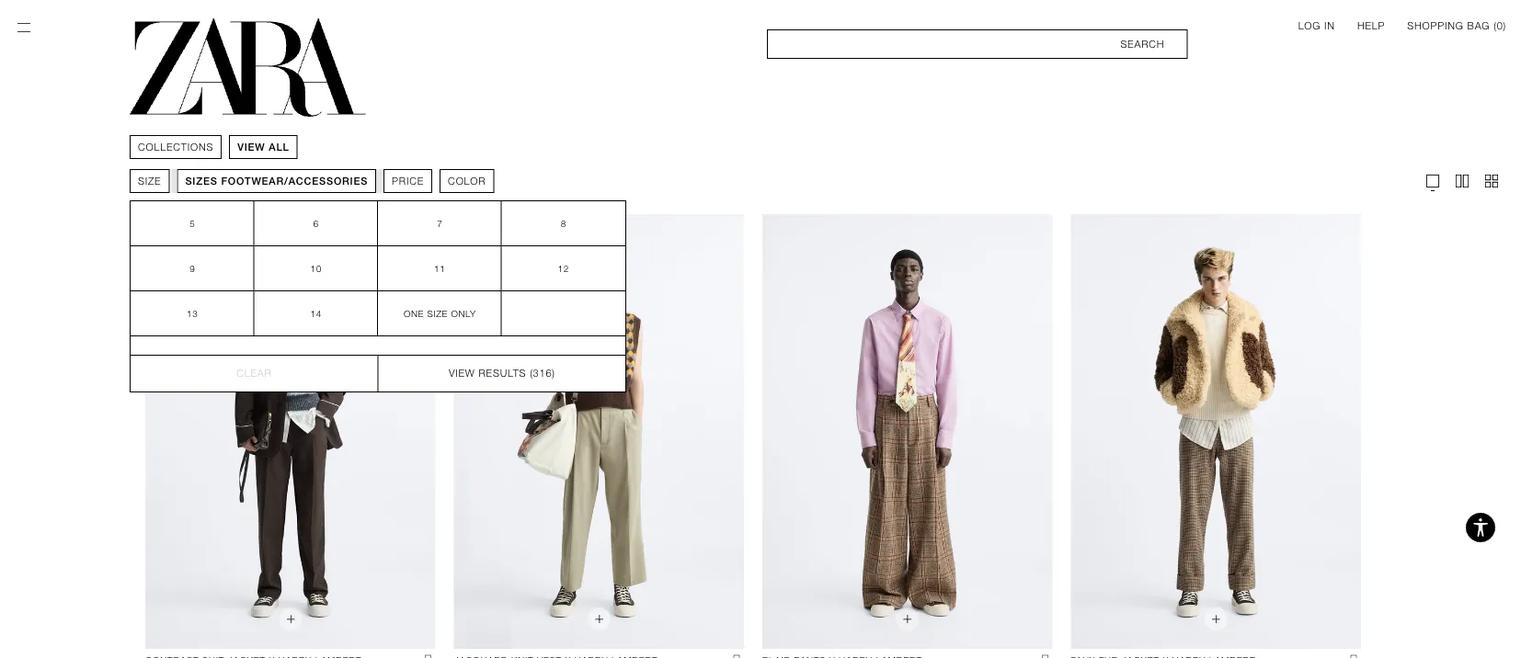 Task type: vqa. For each thing, say whether or not it's contained in the screenshot.
the Clear
yes



Task type: describe. For each thing, give the bounding box(es) containing it.
zoom change image
[[1483, 172, 1501, 190]]

all
[[269, 141, 289, 153]]

13
[[187, 308, 198, 319]]

image 0 of plaid pants x harry lambert from zara image
[[762, 214, 1053, 650]]

10
[[310, 263, 322, 274]]

zara logo united states. go to homepage image
[[130, 18, 366, 117]]

1 zoom change image from the left
[[1424, 172, 1442, 190]]

accessibility image
[[1462, 510, 1499, 546]]

sizes
[[185, 175, 218, 187]]

8
[[561, 218, 566, 229]]

color
[[448, 175, 486, 187]]

view all
[[237, 141, 289, 153]]

only
[[451, 308, 476, 319]]

shopping
[[1407, 20, 1464, 31]]

shopping bag ( 0 )
[[1407, 20, 1506, 31]]

size inside "size" button
[[138, 175, 161, 187]]

results
[[479, 368, 526, 379]]

one size only
[[404, 308, 476, 319]]

collections link
[[138, 140, 214, 155]]

2 add item to wishlist image from the left
[[729, 653, 744, 659]]

search link
[[767, 29, 1188, 59]]

view all link
[[237, 140, 289, 155]]

14
[[310, 308, 322, 319]]

7
[[437, 218, 443, 229]]

open menu image
[[15, 18, 33, 37]]

help
[[1357, 20, 1385, 31]]

(316)
[[530, 368, 555, 379]]

)
[[1503, 20, 1506, 31]]

in
[[1324, 20, 1335, 31]]

log
[[1298, 20, 1321, 31]]

(
[[1494, 20, 1497, 31]]

9
[[190, 263, 195, 274]]

6
[[313, 218, 319, 229]]

image 0 of faux fur jacket x harry lambert from zara image
[[1071, 214, 1361, 650]]

1 vertical spatial size
[[427, 308, 448, 319]]

0 status
[[1497, 20, 1503, 31]]



Task type: locate. For each thing, give the bounding box(es) containing it.
0 vertical spatial view
[[237, 141, 265, 153]]

log in link
[[1298, 18, 1335, 33]]

0 horizontal spatial add item to wishlist image
[[421, 653, 436, 659]]

5
[[190, 218, 195, 229]]

add item to wishlist image
[[1038, 653, 1053, 659], [1346, 653, 1361, 659]]

image 0 of jacquard knit vest x harry lambert from zara image
[[454, 214, 744, 650]]

collections
[[138, 141, 214, 153]]

1 horizontal spatial add item to wishlist image
[[729, 653, 744, 659]]

zoom change image
[[1424, 172, 1442, 190], [1453, 172, 1472, 190]]

1 add item to wishlist image from the left
[[1038, 653, 1053, 659]]

0 horizontal spatial size
[[138, 175, 161, 187]]

1 add item to wishlist image from the left
[[421, 653, 436, 659]]

add item to wishlist image
[[421, 653, 436, 659], [729, 653, 744, 659]]

view for view all
[[237, 141, 265, 153]]

clear
[[236, 368, 272, 379]]

0 horizontal spatial zoom change image
[[1424, 172, 1442, 190]]

one
[[404, 308, 424, 319]]

11
[[434, 263, 446, 274]]

footwear/accessories
[[221, 175, 368, 187]]

view results (316)
[[449, 368, 555, 379]]

0 vertical spatial size
[[138, 175, 161, 187]]

price button
[[384, 169, 432, 193]]

0
[[1497, 20, 1503, 31]]

0 horizontal spatial add item to wishlist image
[[1038, 653, 1053, 659]]

0 horizontal spatial view
[[237, 141, 265, 153]]

2 add item to wishlist image from the left
[[1346, 653, 1361, 659]]

12
[[558, 263, 569, 274]]

price
[[392, 175, 424, 187]]

size
[[138, 175, 161, 187], [427, 308, 448, 319]]

image 0 of contrast suit jacket x harry lambert from zara image
[[145, 214, 436, 650]]

size right one
[[427, 308, 448, 319]]

1 horizontal spatial zoom change image
[[1453, 172, 1472, 190]]

1 horizontal spatial add item to wishlist image
[[1346, 653, 1361, 659]]

help link
[[1357, 18, 1385, 33]]

1 vertical spatial view
[[449, 368, 475, 379]]

bag
[[1467, 20, 1490, 31]]

Product search search field
[[767, 29, 1188, 59]]

view
[[237, 141, 265, 153], [449, 368, 475, 379]]

color button
[[440, 169, 494, 193]]

view for view results (316)
[[449, 368, 475, 379]]

view left results
[[449, 368, 475, 379]]

sizes footwear/accessories
[[185, 175, 368, 187]]

view left all
[[237, 141, 265, 153]]

2 zoom change image from the left
[[1453, 172, 1472, 190]]

search
[[1121, 38, 1165, 50]]

1 horizontal spatial size
[[427, 308, 448, 319]]

size down collections link
[[138, 175, 161, 187]]

size button
[[130, 169, 170, 193]]

sizes footwear/accessories button
[[177, 169, 376, 193]]

1 horizontal spatial view
[[449, 368, 475, 379]]

clear button
[[131, 355, 378, 392]]

log in
[[1298, 20, 1335, 31]]



